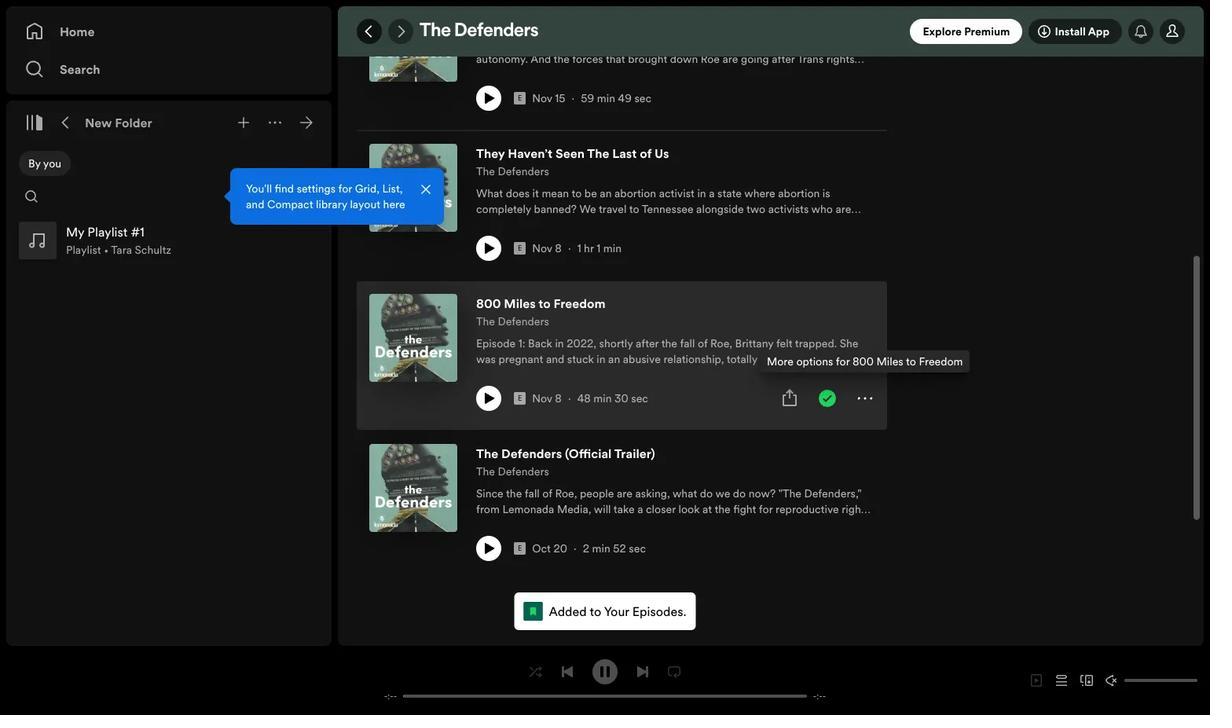 Task type: describe. For each thing, give the bounding box(es) containing it.
59
[[581, 90, 594, 106]]

defenders inside 'top bar and user menu' element
[[454, 22, 539, 41]]

4 - from the left
[[823, 690, 826, 702]]

main element
[[6, 6, 444, 646]]

sec for the defenders (official trailer)
[[629, 541, 646, 556]]

By you checkbox
[[19, 151, 71, 176]]

e for miles
[[518, 394, 522, 403]]

explore premium
[[923, 24, 1010, 39]]

15
[[555, 90, 565, 106]]

seen
[[556, 145, 585, 162]]

Disable repeat checkbox
[[662, 659, 687, 684]]

go back image
[[363, 25, 376, 38]]

2 min 52 sec
[[583, 541, 646, 556]]

1 explicit element from the top
[[514, 92, 526, 105]]

schultz
[[135, 242, 171, 258]]

app
[[1088, 24, 1110, 39]]

premium
[[964, 24, 1010, 39]]

grid,
[[355, 181, 380, 196]]

home
[[60, 23, 95, 40]]

more options for 800 miles to freedom
[[767, 354, 963, 369]]

the defenders inside 'top bar and user menu' element
[[420, 22, 539, 41]]

min for 49
[[597, 90, 615, 106]]

disable repeat image
[[668, 665, 681, 678]]

episodes.
[[632, 603, 686, 620]]

more options for 800 miles to freedom tooltip
[[767, 354, 963, 369]]

20
[[554, 541, 567, 556]]

hr
[[584, 240, 594, 256]]

us
[[655, 145, 669, 162]]

1 :- from the left
[[388, 690, 394, 702]]

pause image
[[599, 665, 611, 678]]

Recents, List view field
[[244, 184, 322, 209]]

nov for miles
[[532, 391, 552, 406]]

oct 20
[[532, 541, 567, 556]]

48
[[577, 391, 591, 406]]

2
[[583, 541, 589, 556]]

the inside 800 miles to freedom the defenders
[[476, 314, 495, 329]]

they haven't seen the last of us link
[[476, 144, 669, 163]]

1 vertical spatial miles
[[877, 354, 904, 369]]

0 vertical spatial sec
[[635, 90, 651, 106]]

they haven't seen the last of us image
[[369, 144, 457, 232]]

2 1 from the left
[[597, 240, 601, 256]]

1 e from the top
[[518, 94, 522, 103]]

52
[[613, 541, 626, 556]]

home link
[[25, 16, 313, 47]]

added to your episodes. status
[[514, 593, 696, 630]]

go forward image
[[395, 25, 407, 38]]

nov for haven't
[[532, 240, 552, 256]]

min for 30
[[594, 391, 612, 406]]

they haven't seen the last of us the defenders
[[476, 145, 669, 179]]

compact
[[267, 196, 313, 212]]

you'll find settings for grid, list, and compact library layout here
[[246, 181, 405, 212]]

the inside "link"
[[476, 13, 495, 29]]

8 for to
[[555, 391, 562, 406]]

search in your library image
[[25, 190, 38, 203]]

more
[[767, 354, 794, 369]]

1 hr 1 min
[[577, 240, 622, 256]]

1 nov from the top
[[532, 90, 552, 106]]

player controls element
[[366, 659, 845, 702]]

the inside 'top bar and user menu' element
[[420, 22, 451, 41]]

next image
[[637, 665, 649, 678]]

1 - from the left
[[384, 690, 388, 702]]

joy is resistance image
[[369, 0, 457, 82]]

(official
[[565, 445, 612, 462]]

8 for seen
[[555, 240, 562, 256]]

defenders inside they haven't seen the last of us the defenders
[[498, 163, 549, 179]]

install app
[[1055, 24, 1110, 39]]

you'll
[[246, 181, 272, 196]]

added to your episodes.
[[549, 603, 686, 620]]

49
[[618, 90, 632, 106]]

and
[[246, 196, 264, 212]]



Task type: locate. For each thing, give the bounding box(es) containing it.
2 e from the top
[[518, 244, 522, 253]]

nov 8 left 48
[[532, 391, 562, 406]]

search
[[60, 61, 100, 78]]

1 vertical spatial 8
[[555, 391, 562, 406]]

e up 800 miles to freedom link
[[518, 244, 522, 253]]

explicit element left nov 15
[[514, 92, 526, 105]]

4 the defenders link from the top
[[476, 463, 549, 479]]

0 horizontal spatial miles
[[504, 295, 536, 312]]

1 the defenders link from the top
[[476, 13, 549, 29]]

miles
[[504, 295, 536, 312], [877, 354, 904, 369]]

the defenders link
[[476, 13, 549, 29], [476, 163, 549, 179], [476, 313, 549, 329], [476, 463, 549, 479]]

e left oct
[[518, 544, 522, 553]]

recents
[[257, 189, 296, 204]]

2 :- from the left
[[817, 690, 823, 702]]

-
[[384, 690, 388, 702], [394, 690, 397, 702], [813, 690, 817, 702], [823, 690, 826, 702]]

what's new image
[[1135, 25, 1147, 38]]

top bar and user menu element
[[338, 6, 1204, 57]]

min right 48
[[594, 391, 612, 406]]

find
[[275, 181, 294, 196]]

library
[[316, 196, 347, 212]]

0 vertical spatial miles
[[504, 295, 536, 312]]

the defenders (official trailer) link
[[476, 444, 655, 463]]

2 explicit element from the top
[[514, 242, 526, 255]]

3 - from the left
[[813, 690, 817, 702]]

nov left 15
[[532, 90, 552, 106]]

connect to a device image
[[1081, 674, 1093, 687]]

e left 48
[[518, 394, 522, 403]]

sec
[[635, 90, 651, 106], [631, 391, 648, 406], [629, 541, 646, 556]]

8
[[555, 240, 562, 256], [555, 391, 562, 406]]

added to your episodes. image
[[524, 602, 543, 621]]

nov 8
[[532, 240, 562, 256], [532, 391, 562, 406]]

explicit element left 48
[[514, 392, 526, 405]]

miles inside 800 miles to freedom the defenders
[[504, 295, 536, 312]]

the defenders link for defenders
[[476, 463, 549, 479]]

2 nov from the top
[[532, 240, 552, 256]]

0 horizontal spatial -:--
[[384, 690, 397, 702]]

folder
[[115, 114, 152, 131]]

30
[[615, 391, 629, 406]]

trailer)
[[614, 445, 655, 462]]

None search field
[[19, 184, 44, 209]]

install app link
[[1029, 19, 1122, 44]]

1 left hr
[[577, 240, 581, 256]]

min for 52
[[592, 541, 610, 556]]

0 vertical spatial nov
[[532, 90, 552, 106]]

you
[[43, 156, 61, 171]]

search link
[[25, 53, 313, 85]]

tara
[[111, 242, 132, 258]]

48 min 30 sec
[[577, 391, 648, 406]]

the defenders (official trailer) the defenders
[[476, 445, 655, 479]]

defenders
[[498, 13, 549, 29], [454, 22, 539, 41], [498, 163, 549, 179], [498, 314, 549, 329], [501, 445, 562, 462], [498, 464, 549, 479]]

nov 15
[[532, 90, 565, 106]]

2 vertical spatial to
[[590, 603, 601, 620]]

1 horizontal spatial to
[[590, 603, 601, 620]]

the
[[476, 13, 495, 29], [420, 22, 451, 41], [587, 145, 609, 162], [476, 163, 495, 179], [476, 314, 495, 329], [476, 445, 498, 462], [476, 464, 495, 479]]

•
[[104, 242, 109, 258]]

8 left 48
[[555, 391, 562, 406]]

for inside you'll find settings for grid, list, and compact library layout here
[[338, 181, 352, 196]]

1 vertical spatial to
[[906, 354, 916, 369]]

haven't
[[508, 145, 553, 162]]

0 vertical spatial nov 8
[[532, 240, 562, 256]]

added
[[549, 603, 587, 620]]

new folder
[[85, 114, 152, 131]]

new folder button
[[82, 110, 155, 135]]

1 vertical spatial nov
[[532, 240, 552, 256]]

the defenders link for miles
[[476, 313, 549, 329]]

e left nov 15
[[518, 94, 522, 103]]

to inside 'status'
[[590, 603, 601, 620]]

min right hr
[[603, 240, 622, 256]]

3 explicit element from the top
[[514, 392, 526, 405]]

the defenders (official trailer) image
[[369, 444, 457, 532]]

group inside "main" element
[[13, 215, 325, 266]]

1 horizontal spatial 1
[[597, 240, 601, 256]]

nov 8 left hr
[[532, 240, 562, 256]]

2 8 from the top
[[555, 391, 562, 406]]

1 horizontal spatial freedom
[[919, 354, 963, 369]]

your
[[604, 603, 629, 620]]

8 left hr
[[555, 240, 562, 256]]

0 horizontal spatial for
[[338, 181, 352, 196]]

e for defenders
[[518, 544, 522, 553]]

800 miles to freedom the defenders
[[476, 295, 606, 329]]

layout
[[350, 196, 380, 212]]

settings
[[297, 181, 336, 196]]

1 right hr
[[597, 240, 601, 256]]

by you
[[28, 156, 61, 171]]

3 e from the top
[[518, 394, 522, 403]]

800 miles to freedom image
[[369, 294, 457, 382]]

for
[[338, 181, 352, 196], [836, 354, 850, 369]]

explicit element left oct
[[514, 542, 526, 555]]

the defenders
[[476, 13, 549, 29], [420, 22, 539, 41]]

sec right 49
[[635, 90, 651, 106]]

1 nov 8 from the top
[[532, 240, 562, 256]]

2 nov 8 from the top
[[532, 391, 562, 406]]

0 vertical spatial 800
[[476, 295, 501, 312]]

800 inside 800 miles to freedom the defenders
[[476, 295, 501, 312]]

options
[[796, 354, 833, 369]]

0 horizontal spatial freedom
[[554, 295, 606, 312]]

1 horizontal spatial miles
[[877, 354, 904, 369]]

by
[[28, 156, 41, 171]]

59 min 49 sec
[[581, 90, 651, 106]]

none search field inside "main" element
[[19, 184, 44, 209]]

1 vertical spatial freedom
[[919, 354, 963, 369]]

to
[[539, 295, 551, 312], [906, 354, 916, 369], [590, 603, 601, 620]]

-:--
[[384, 690, 397, 702], [813, 690, 826, 702]]

0 vertical spatial 8
[[555, 240, 562, 256]]

sec right 52 at the bottom
[[629, 541, 646, 556]]

for right options
[[836, 354, 850, 369]]

0 vertical spatial to
[[539, 295, 551, 312]]

freedom inside 800 miles to freedom the defenders
[[554, 295, 606, 312]]

0 vertical spatial for
[[338, 181, 352, 196]]

freedom
[[554, 295, 606, 312], [919, 354, 963, 369]]

the defenders link for haven't
[[476, 163, 549, 179]]

volume off image
[[1106, 674, 1118, 687]]

explicit element
[[514, 92, 526, 105], [514, 242, 526, 255], [514, 392, 526, 405], [514, 542, 526, 555]]

explore premium button
[[910, 19, 1023, 44]]

0 horizontal spatial 1
[[577, 240, 581, 256]]

1 horizontal spatial -:--
[[813, 690, 826, 702]]

here
[[383, 196, 405, 212]]

2 vertical spatial nov
[[532, 391, 552, 406]]

1 horizontal spatial 800
[[853, 354, 874, 369]]

0 horizontal spatial to
[[539, 295, 551, 312]]

0 horizontal spatial :-
[[388, 690, 394, 702]]

playlist • tara schultz
[[66, 242, 171, 258]]

1 -:-- from the left
[[384, 690, 397, 702]]

0 horizontal spatial 800
[[476, 295, 501, 312]]

nov 8 for seen
[[532, 240, 562, 256]]

1 vertical spatial sec
[[631, 391, 648, 406]]

min right 2
[[592, 541, 610, 556]]

1
[[577, 240, 581, 256], [597, 240, 601, 256]]

e for haven't
[[518, 244, 522, 253]]

explicit element for defenders
[[514, 542, 526, 555]]

:-
[[388, 690, 394, 702], [817, 690, 823, 702]]

2 the defenders link from the top
[[476, 163, 549, 179]]

2 vertical spatial sec
[[629, 541, 646, 556]]

nov 8 for to
[[532, 391, 562, 406]]

1 vertical spatial 800
[[853, 354, 874, 369]]

explore
[[923, 24, 962, 39]]

sec right 30
[[631, 391, 648, 406]]

4 e from the top
[[518, 544, 522, 553]]

2 - from the left
[[394, 690, 397, 702]]

to inside 800 miles to freedom the defenders
[[539, 295, 551, 312]]

2 horizontal spatial to
[[906, 354, 916, 369]]

list,
[[382, 181, 403, 196]]

defenders inside 800 miles to freedom the defenders
[[498, 314, 549, 329]]

4 explicit element from the top
[[514, 542, 526, 555]]

explicit element up 800 miles to freedom link
[[514, 242, 526, 255]]

oct
[[532, 541, 551, 556]]

explicit element for miles
[[514, 392, 526, 405]]

previous image
[[561, 665, 574, 678]]

min
[[597, 90, 615, 106], [603, 240, 622, 256], [594, 391, 612, 406], [592, 541, 610, 556]]

nov left hr
[[532, 240, 552, 256]]

for left grid,
[[338, 181, 352, 196]]

last
[[612, 145, 637, 162]]

min right 59
[[597, 90, 615, 106]]

of
[[640, 145, 652, 162]]

3 the defenders link from the top
[[476, 313, 549, 329]]

1 1 from the left
[[577, 240, 581, 256]]

you'll find settings for grid, list, and compact library layout here dialog
[[230, 168, 444, 225]]

they
[[476, 145, 505, 162]]

0 vertical spatial freedom
[[554, 295, 606, 312]]

explicit element for haven't
[[514, 242, 526, 255]]

1 vertical spatial nov 8
[[532, 391, 562, 406]]

new
[[85, 114, 112, 131]]

800 miles to freedom link
[[476, 294, 606, 313]]

800
[[476, 295, 501, 312], [853, 354, 874, 369]]

3 nov from the top
[[532, 391, 552, 406]]

e
[[518, 94, 522, 103], [518, 244, 522, 253], [518, 394, 522, 403], [518, 544, 522, 553]]

1 horizontal spatial for
[[836, 354, 850, 369]]

sec for 800 miles to freedom
[[631, 391, 648, 406]]

playlist
[[66, 242, 101, 258]]

enable shuffle image
[[530, 665, 542, 678]]

2 -:-- from the left
[[813, 690, 826, 702]]

1 horizontal spatial :-
[[817, 690, 823, 702]]

group
[[13, 215, 325, 266]]

1 vertical spatial for
[[836, 354, 850, 369]]

group containing playlist
[[13, 215, 325, 266]]

install
[[1055, 24, 1086, 39]]

1 8 from the top
[[555, 240, 562, 256]]

nov
[[532, 90, 552, 106], [532, 240, 552, 256], [532, 391, 552, 406]]

nov left 48
[[532, 391, 552, 406]]



Task type: vqa. For each thing, say whether or not it's contained in the screenshot.
You're
no



